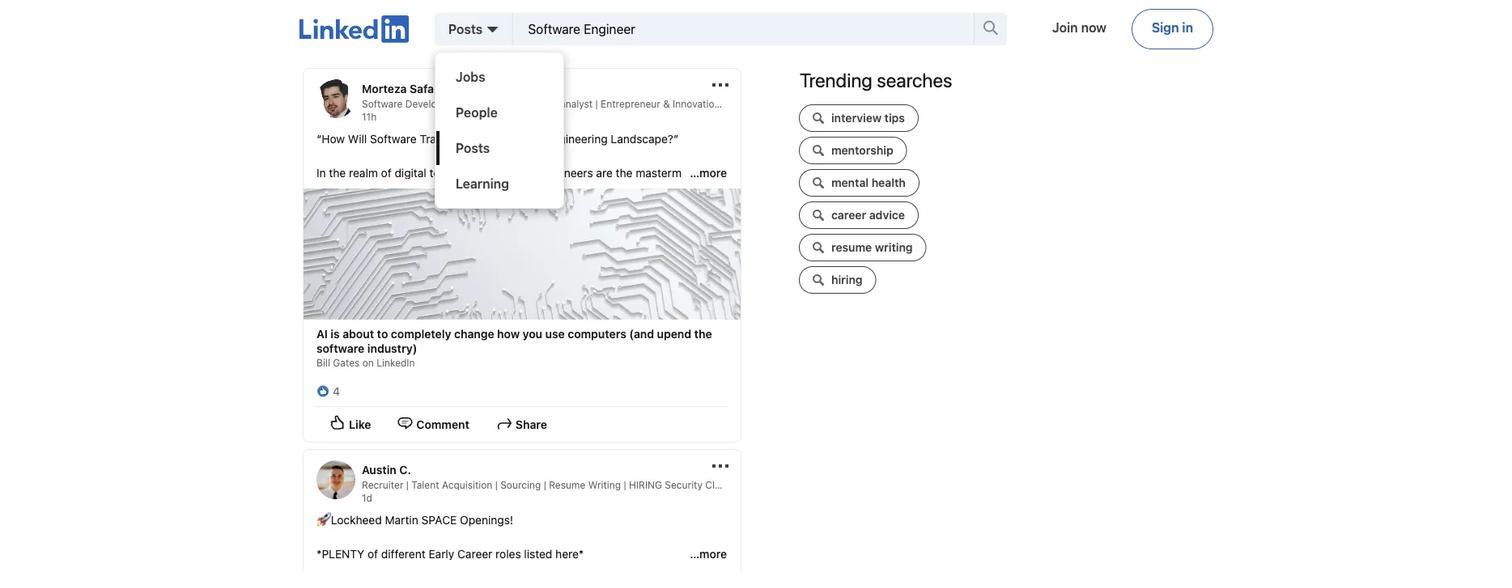 Task type: locate. For each thing, give the bounding box(es) containing it.
mentorship
[[831, 144, 894, 157]]

interview
[[831, 111, 882, 125]]

| right the analyst
[[596, 98, 598, 110]]

gates
[[333, 357, 360, 369]]

mental
[[831, 176, 869, 189]]

resume
[[831, 241, 872, 254]]

primary element
[[300, 0, 1213, 209]]

1 vertical spatial posts
[[456, 140, 490, 156]]

svg image inside like link
[[330, 415, 346, 431]]

1 vertical spatial …more
[[690, 548, 727, 561]]

posts
[[449, 21, 483, 37], [456, 140, 490, 156]]

svg image
[[330, 415, 346, 431], [397, 415, 413, 431]]

| down 'c.' on the bottom left of the page
[[406, 480, 409, 491]]

career advice
[[831, 208, 905, 222]]

like
[[349, 418, 371, 431]]

mentorship link
[[800, 138, 907, 164]]

completely
[[391, 327, 451, 340]]

trending
[[800, 69, 873, 91]]

view profile for austin c. image
[[317, 461, 355, 500]]

1 svg image from the left
[[330, 415, 346, 431]]

svg image left like
[[330, 415, 346, 431]]

career advice link
[[800, 202, 918, 228]]

payment
[[783, 98, 822, 110]]

svg image
[[496, 415, 512, 431]]

&
[[663, 98, 670, 110]]

| right manager
[[511, 98, 514, 110]]

sign
[[1152, 20, 1179, 35]]

0 horizontal spatial svg image
[[330, 415, 346, 431]]

2 …more button from the top
[[683, 547, 728, 562]]

…more for austin c.
[[690, 548, 727, 561]]

ai is about to completely change how you use computers (and upend the software industry) bill gates on linkedin
[[317, 327, 712, 369]]

morteza safari software development manager | business analyst | entrepreneur & innovation researcher | payment expert 11h
[[362, 82, 855, 123]]

development
[[405, 98, 466, 110]]

hiring link
[[800, 267, 876, 293]]

in
[[1182, 20, 1193, 35]]

1 …more from the top
[[690, 166, 727, 180]]

like link
[[317, 409, 384, 440]]

join now link
[[1033, 10, 1126, 49]]

mental health
[[831, 176, 906, 189]]

0 vertical spatial posts
[[449, 21, 483, 37]]

you
[[523, 327, 543, 340]]

austin c. recruiter | talent acquisition | sourcing | resume writing | hiring security cleared engineers at lockheed martin space. 🚀🛰️🚀 1d
[[362, 464, 964, 504]]

health
[[872, 176, 906, 189]]

tab list inside primary element
[[436, 59, 563, 202]]

svg image inside comment link
[[397, 415, 413, 431]]

svg image left comment
[[397, 415, 413, 431]]

business
[[517, 98, 558, 110]]

the
[[694, 327, 712, 340]]

…more button
[[683, 166, 728, 181], [683, 547, 728, 562]]

ai is about to completely change how you use computers (and upend the software industry) image
[[304, 189, 741, 320]]

researcher
[[723, 98, 775, 110]]

software
[[317, 342, 365, 356]]

ai
[[317, 327, 328, 340]]

linkedin
[[377, 357, 415, 369]]

posts down people
[[456, 140, 490, 156]]

martin
[[858, 480, 895, 491]]

0 vertical spatial …more
[[690, 166, 727, 180]]

Try searching for a topic search field
[[526, 20, 948, 38]]

…more down cleared
[[690, 548, 727, 561]]

to
[[377, 327, 388, 340]]

writing
[[588, 480, 621, 491]]

austin c. link
[[362, 464, 411, 477]]

1 horizontal spatial svg image
[[397, 415, 413, 431]]

jobs
[[456, 69, 485, 85]]

…more down innovation
[[690, 166, 727, 180]]

posts inside button
[[456, 140, 490, 156]]

hiring
[[629, 480, 662, 491]]

1d
[[362, 493, 372, 504]]

jobs button
[[436, 59, 563, 95]]

None search field
[[513, 13, 1007, 45]]

2 svg image from the left
[[397, 415, 413, 431]]

…more button down innovation
[[683, 166, 728, 181]]

on
[[362, 357, 374, 369]]

people button
[[436, 95, 563, 130]]

comment link
[[384, 409, 482, 440]]

|
[[511, 98, 514, 110], [596, 98, 598, 110], [777, 98, 780, 110], [406, 480, 409, 491], [495, 480, 498, 491], [544, 480, 546, 491], [624, 480, 626, 491]]

trending searches
[[800, 69, 953, 91]]

tab list containing jobs
[[436, 59, 563, 202]]

people
[[456, 105, 498, 120]]

…more button for c.
[[683, 547, 728, 562]]

1 …more button from the top
[[683, 166, 728, 181]]

2 …more from the top
[[690, 548, 727, 561]]

posts up the jobs on the left top of the page
[[449, 21, 483, 37]]

…more button down cleared
[[683, 547, 728, 562]]

austin
[[362, 464, 397, 477]]

analyst
[[560, 98, 593, 110]]

1 vertical spatial …more button
[[683, 547, 728, 562]]

tab list
[[436, 59, 563, 202]]

engineers
[[744, 480, 789, 491]]

…more button for safari
[[683, 166, 728, 181]]

sign in link
[[1133, 10, 1213, 49]]

4 link
[[317, 383, 340, 400]]

…more
[[690, 166, 727, 180], [690, 548, 727, 561]]

career
[[831, 208, 866, 222]]

0 vertical spatial …more button
[[683, 166, 728, 181]]



Task type: describe. For each thing, give the bounding box(es) containing it.
posts button
[[436, 130, 563, 166]]

industry)
[[367, 342, 417, 356]]

(and
[[629, 327, 654, 340]]

recruiter
[[362, 480, 404, 491]]

space.
[[898, 480, 932, 491]]

innovation
[[673, 98, 720, 110]]

tips
[[885, 111, 905, 125]]

bill
[[317, 357, 330, 369]]

manager
[[469, 98, 509, 110]]

mental health link
[[800, 170, 919, 196]]

hiring
[[831, 273, 863, 287]]

posts inside dropdown button
[[449, 21, 483, 37]]

about
[[343, 327, 374, 340]]

computers
[[568, 327, 626, 340]]

advice
[[869, 208, 905, 222]]

learning button
[[436, 166, 563, 202]]

upend
[[657, 327, 691, 340]]

| left the payment
[[777, 98, 780, 110]]

resume writing
[[831, 241, 913, 254]]

acquisition
[[442, 480, 493, 491]]

writing
[[875, 241, 913, 254]]

svg image for comment
[[397, 415, 413, 431]]

interview tips link
[[800, 105, 918, 131]]

interview tips
[[831, 111, 905, 125]]

resume writing link
[[800, 235, 926, 261]]

sign in
[[1152, 20, 1193, 35]]

| left sourcing
[[495, 480, 498, 491]]

svg image for like
[[330, 415, 346, 431]]

morteza safari link
[[362, 82, 442, 96]]

4
[[333, 385, 340, 398]]

security
[[665, 480, 703, 491]]

| left "resume"
[[544, 480, 546, 491]]

view profile for morteza safari image
[[317, 79, 355, 118]]

resume
[[549, 480, 586, 491]]

at
[[792, 480, 800, 491]]

cleared
[[705, 480, 741, 491]]

comment
[[416, 418, 469, 431]]

sourcing
[[500, 480, 541, 491]]

11h
[[362, 111, 377, 123]]

now
[[1081, 20, 1107, 35]]

entrepreneur
[[601, 98, 661, 110]]

talent
[[412, 480, 439, 491]]

none search field inside primary element
[[513, 13, 1007, 45]]

posts button
[[435, 13, 513, 45]]

learning
[[456, 176, 509, 191]]

software
[[362, 98, 403, 110]]

join now
[[1052, 20, 1107, 35]]

lockheed
[[803, 480, 855, 491]]

searches
[[877, 69, 953, 91]]

is
[[331, 327, 340, 340]]

| right writing
[[624, 480, 626, 491]]

change
[[454, 327, 494, 340]]

share button
[[482, 409, 561, 441]]

c.
[[399, 464, 411, 477]]

how
[[497, 327, 520, 340]]

🚀🛰️🚀
[[934, 480, 964, 491]]

join
[[1052, 20, 1078, 35]]

use
[[545, 327, 565, 340]]

…more for morteza safari
[[690, 166, 727, 180]]

expert
[[825, 98, 855, 110]]

safari
[[410, 82, 442, 96]]

share
[[516, 418, 547, 431]]

morteza
[[362, 82, 407, 96]]



Task type: vqa. For each thing, say whether or not it's contained in the screenshot.
…more BUTTON to the top
yes



